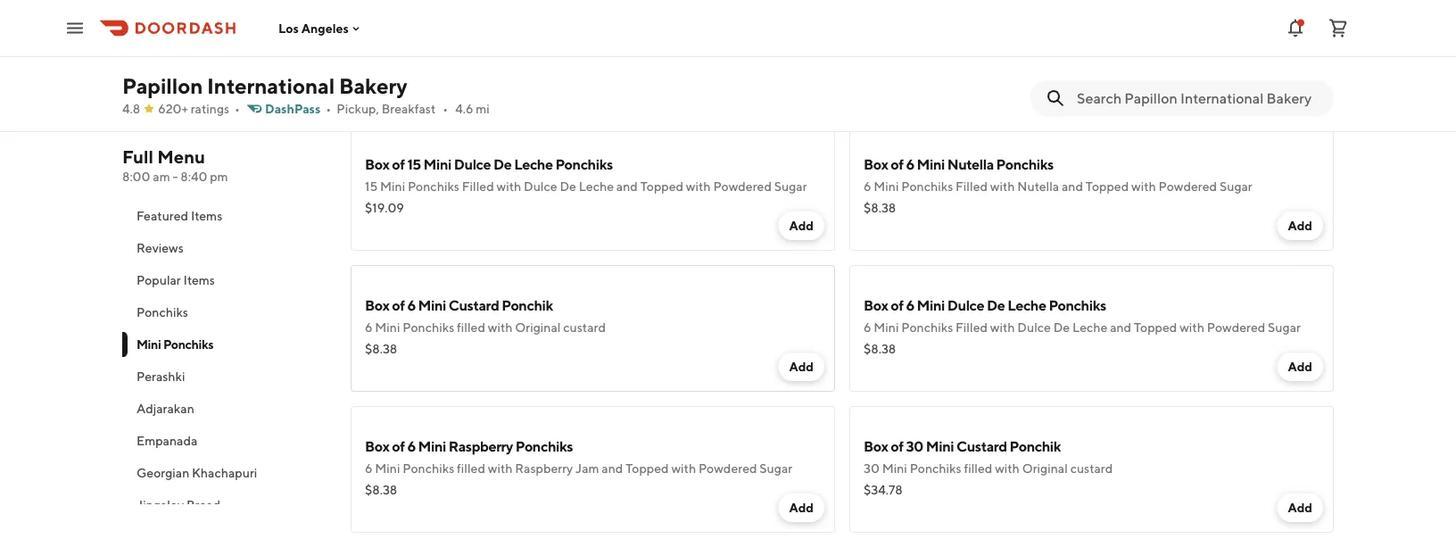 Task type: describe. For each thing, give the bounding box(es) containing it.
what
[[440, 29, 469, 44]]

box of 6 mini raspberry ponchiks 6 mini ponchiks filled with raspberry jam and topped with powdered sugar $8.38 add
[[365, 438, 814, 515]]

featured items
[[137, 208, 222, 223]]

georgian
[[137, 465, 189, 480]]

from
[[561, 29, 588, 44]]

620+ ratings •
[[158, 101, 240, 116]]

perashki button
[[122, 361, 329, 393]]

items for popular items
[[183, 273, 215, 287]]

add button for box of 30 mini custard ponchik
[[1278, 494, 1324, 522]]

topped inside box of 6 mini nutella ponchiks 6 mini ponchiks filled with nutella and topped with powdered sugar $8.38 add
[[1086, 179, 1129, 194]]

dashpass
[[265, 101, 321, 116]]

papillon international bakery
[[122, 73, 407, 98]]

adjarakan
[[137, 401, 194, 416]]

4.6
[[455, 101, 473, 116]]

box
[[775, 29, 796, 44]]

,
[[669, 29, 672, 44]]

sugar inside the box of 6 mini raspberry ponchiks 6 mini ponchiks filled with raspberry jam and topped with powdered sugar $8.38 add
[[760, 461, 793, 476]]

can't decide what flavors to chose from ? don't worry , with this assorted box of mini ponchiks you can try more than one. $8.38
[[365, 29, 810, 83]]

custard for 6
[[449, 297, 499, 314]]

topped inside "box of 6 mini dulce de leche ponchiks 6 mini ponchiks filled with dulce de leche and topped with powdered sugar $8.38 add"
[[1134, 320, 1178, 335]]

dashpass •
[[265, 101, 331, 116]]

of for box of 6 mini raspberry ponchiks
[[392, 438, 405, 455]]

popular
[[137, 273, 181, 287]]

sugar inside "box of 6 mini dulce de leche ponchiks 6 mini ponchiks filled with dulce de leche and topped with powdered sugar $8.38 add"
[[1268, 320, 1301, 335]]

and inside box of 6 mini nutella ponchiks 6 mini ponchiks filled with nutella and topped with powdered sugar $8.38 add
[[1062, 179, 1084, 194]]

add inside box of 30 mini custard ponchik 30 mini ponchiks filled with original custard $34.78 add
[[1288, 500, 1313, 515]]

-
[[173, 169, 178, 184]]

don't
[[600, 29, 632, 44]]

Item Search search field
[[1077, 88, 1320, 108]]

powdered inside box of 6 mini nutella ponchiks 6 mini ponchiks filled with nutella and topped with powdered sugar $8.38 add
[[1159, 179, 1218, 194]]

box of 6 mini dulce de leche ponchiks 6 mini ponchiks filled with dulce de leche and topped with powdered sugar $8.38 add
[[864, 297, 1313, 374]]

8:40
[[181, 169, 207, 184]]

• for 620+ ratings •
[[235, 101, 240, 116]]

topped inside "box of 15 mini dulce de leche ponchiks 15 mini ponchiks filled with dulce de leche and topped with powdered sugar $19.09 add"
[[641, 179, 684, 194]]

custard for 30
[[957, 438, 1007, 455]]

you
[[445, 47, 466, 62]]

pickup, breakfast • 4.6 mi
[[337, 101, 490, 116]]

to
[[511, 29, 523, 44]]

powdered inside "box of 6 mini dulce de leche ponchiks 6 mini ponchiks filled with dulce de leche and topped with powdered sugar $8.38 add"
[[1207, 320, 1266, 335]]

menu
[[157, 146, 205, 167]]

filled for box of 6 mini raspberry ponchiks
[[457, 461, 486, 476]]

breakfast
[[382, 101, 436, 116]]

add inside the box of 6 mini custard ponchik 6 mini ponchiks filled with original custard $8.38 add
[[789, 359, 814, 374]]

mini ponchiks
[[137, 337, 213, 352]]

and inside "box of 6 mini dulce de leche ponchiks 6 mini ponchiks filled with dulce de leche and topped with powdered sugar $8.38 add"
[[1111, 320, 1132, 335]]

$8.38 inside the box of 6 mini custard ponchik 6 mini ponchiks filled with original custard $8.38 add
[[365, 341, 397, 356]]

can
[[469, 47, 489, 62]]

decide
[[399, 29, 438, 44]]

powdered inside the box of 6 mini raspberry ponchiks 6 mini ponchiks filled with raspberry jam and topped with powdered sugar $8.38 add
[[699, 461, 757, 476]]

georgian khachapuri button
[[122, 457, 329, 489]]

ponchiks inside button
[[137, 305, 188, 320]]

open menu image
[[64, 17, 86, 39]]

of for box of 15 mini dulce de leche ponchiks
[[392, 156, 405, 173]]

custard for box of 30 mini custard ponchik
[[1071, 461, 1113, 476]]

of inside can't decide what flavors to chose from ? don't worry , with this assorted box of mini ponchiks you can try more than one. $8.38
[[799, 29, 810, 44]]

adjarakan button
[[122, 393, 329, 425]]

mini
[[365, 47, 389, 62]]

box for box of 6 mini custard ponchik
[[365, 297, 389, 314]]

with inside the box of 6 mini custard ponchik 6 mini ponchiks filled with original custard $8.38 add
[[488, 320, 513, 335]]

jingalov bread button
[[122, 489, 329, 521]]

ponchiks inside box of 30 mini custard ponchik 30 mini ponchiks filled with original custard $34.78 add
[[910, 461, 962, 476]]

featured items button
[[122, 200, 329, 232]]

add button for box of 6 mini raspberry ponchiks
[[779, 494, 825, 522]]

$8.38 inside box of 6 mini nutella ponchiks 6 mini ponchiks filled with nutella and topped with powdered sugar $8.38 add
[[864, 200, 896, 215]]

papillon
[[122, 73, 203, 98]]

jingalov bread
[[137, 498, 221, 512]]

$8.38 inside the box of 6 mini raspberry ponchiks 6 mini ponchiks filled with raspberry jam and topped with powdered sugar $8.38 add
[[365, 482, 397, 497]]

filled inside box of 6 mini nutella ponchiks 6 mini ponchiks filled with nutella and topped with powdered sugar $8.38 add
[[956, 179, 988, 194]]

620+
[[158, 101, 188, 116]]

0 horizontal spatial nutella
[[948, 156, 994, 173]]

of for box of 6 mini nutella ponchiks
[[891, 156, 904, 173]]

georgian khachapuri
[[137, 465, 257, 480]]

?
[[590, 29, 597, 44]]

custard for box of 6 mini custard ponchik
[[563, 320, 606, 335]]

add button for box of 6 mini custard ponchik
[[779, 353, 825, 381]]

los
[[278, 21, 299, 35]]

topped inside the box of 6 mini raspberry ponchiks 6 mini ponchiks filled with raspberry jam and topped with powdered sugar $8.38 add
[[626, 461, 669, 476]]

$8.38 inside "box of 6 mini dulce de leche ponchiks 6 mini ponchiks filled with dulce de leche and topped with powdered sugar $8.38 add"
[[864, 341, 896, 356]]

1 vertical spatial raspberry
[[515, 461, 573, 476]]

box of 15 mini dulce de leche ponchiks 15 mini ponchiks filled with dulce de leche and topped with powdered sugar $19.09 add
[[365, 156, 814, 233]]

bread
[[186, 498, 221, 512]]

$19.09
[[365, 200, 404, 215]]

add inside "box of 6 mini dulce de leche ponchiks 6 mini ponchiks filled with dulce de leche and topped with powdered sugar $8.38 add"
[[1288, 359, 1313, 374]]

ponchik for box of 6 mini custard ponchik
[[502, 297, 553, 314]]

box for box of 6 mini nutella ponchiks
[[864, 156, 888, 173]]

angeles
[[301, 21, 349, 35]]

and inside "box of 15 mini dulce de leche ponchiks 15 mini ponchiks filled with dulce de leche and topped with powdered sugar $19.09 add"
[[617, 179, 638, 194]]

ponchiks
[[392, 47, 443, 62]]

bakery
[[339, 73, 407, 98]]

am
[[153, 169, 170, 184]]

sugar inside box of 6 mini nutella ponchiks 6 mini ponchiks filled with nutella and topped with powdered sugar $8.38 add
[[1220, 179, 1253, 194]]

empanada
[[137, 433, 198, 448]]

full
[[122, 146, 154, 167]]



Task type: locate. For each thing, give the bounding box(es) containing it.
original inside the box of 6 mini custard ponchik 6 mini ponchiks filled with original custard $8.38 add
[[515, 320, 561, 335]]

custard
[[563, 320, 606, 335], [1071, 461, 1113, 476]]

box of 6 mini nutella ponchiks 6 mini ponchiks filled with nutella and topped with powdered sugar $8.38 add
[[864, 156, 1313, 233]]

0 horizontal spatial 30
[[864, 461, 880, 476]]

0 horizontal spatial raspberry
[[449, 438, 513, 455]]

1 horizontal spatial custard
[[1071, 461, 1113, 476]]

of inside box of 30 mini custard ponchik 30 mini ponchiks filled with original custard $34.78 add
[[891, 438, 904, 455]]

•
[[235, 101, 240, 116], [326, 101, 331, 116], [443, 101, 448, 116]]

custard
[[449, 297, 499, 314], [957, 438, 1007, 455]]

try
[[492, 47, 507, 62]]

0 vertical spatial raspberry
[[449, 438, 513, 455]]

box inside "box of 6 mini dulce de leche ponchiks 6 mini ponchiks filled with dulce de leche and topped with powdered sugar $8.38 add"
[[864, 297, 888, 314]]

de
[[494, 156, 512, 173], [560, 179, 577, 194], [987, 297, 1005, 314], [1054, 320, 1070, 335]]

international
[[207, 73, 335, 98]]

ponchik
[[502, 297, 553, 314], [1010, 438, 1061, 455]]

0 horizontal spatial •
[[235, 101, 240, 116]]

los angeles button
[[278, 21, 363, 35]]

3 • from the left
[[443, 101, 448, 116]]

ponchiks
[[556, 156, 613, 173], [997, 156, 1054, 173], [408, 179, 460, 194], [902, 179, 953, 194], [1049, 297, 1107, 314], [137, 305, 188, 320], [403, 320, 455, 335], [902, 320, 953, 335], [163, 337, 213, 352], [516, 438, 573, 455], [403, 461, 455, 476], [910, 461, 962, 476]]

jam
[[576, 461, 599, 476]]

1 vertical spatial original
[[1023, 461, 1068, 476]]

1 vertical spatial 15
[[365, 179, 378, 194]]

box inside the box of 6 mini raspberry ponchiks 6 mini ponchiks filled with raspberry jam and topped with powdered sugar $8.38 add
[[365, 438, 389, 455]]

chose
[[525, 29, 559, 44]]

of inside "box of 6 mini dulce de leche ponchiks 6 mini ponchiks filled with dulce de leche and topped with powdered sugar $8.38 add"
[[891, 297, 904, 314]]

add
[[1288, 77, 1313, 92], [789, 218, 814, 233], [1288, 218, 1313, 233], [789, 359, 814, 374], [1288, 359, 1313, 374], [789, 500, 814, 515], [1288, 500, 1313, 515]]

items right popular
[[183, 273, 215, 287]]

sugar
[[775, 179, 807, 194], [1220, 179, 1253, 194], [1268, 320, 1301, 335], [760, 461, 793, 476]]

mi
[[476, 101, 490, 116]]

add button for box of 6 mini nutella ponchiks
[[1278, 212, 1324, 240]]

custard inside the box of 6 mini custard ponchik 6 mini ponchiks filled with original custard $8.38 add
[[563, 320, 606, 335]]

30
[[906, 438, 924, 455], [864, 461, 880, 476]]

pm
[[210, 169, 228, 184]]

mini
[[424, 156, 452, 173], [917, 156, 945, 173], [380, 179, 405, 194], [874, 179, 899, 194], [418, 297, 446, 314], [917, 297, 945, 314], [375, 320, 400, 335], [874, 320, 899, 335], [137, 337, 161, 352], [418, 438, 446, 455], [926, 438, 954, 455], [375, 461, 400, 476], [883, 461, 908, 476]]

0 vertical spatial nutella
[[948, 156, 994, 173]]

0 horizontal spatial 15
[[365, 179, 378, 194]]

ponchiks inside the box of 6 mini custard ponchik 6 mini ponchiks filled with original custard $8.38 add
[[403, 320, 455, 335]]

box for box of 6 mini dulce de leche ponchiks
[[864, 297, 888, 314]]

jingalov
[[137, 498, 184, 512]]

los angeles
[[278, 21, 349, 35]]

filled inside the box of 6 mini raspberry ponchiks 6 mini ponchiks filled with raspberry jam and topped with powdered sugar $8.38 add
[[457, 461, 486, 476]]

1 vertical spatial custard
[[957, 438, 1007, 455]]

and inside the box of 6 mini raspberry ponchiks 6 mini ponchiks filled with raspberry jam and topped with powdered sugar $8.38 add
[[602, 461, 623, 476]]

box
[[365, 156, 389, 173], [864, 156, 888, 173], [365, 297, 389, 314], [864, 297, 888, 314], [365, 438, 389, 455], [864, 438, 888, 455]]

6
[[906, 156, 915, 173], [864, 179, 872, 194], [407, 297, 416, 314], [906, 297, 915, 314], [365, 320, 373, 335], [864, 320, 872, 335], [407, 438, 416, 455], [365, 461, 373, 476]]

1 horizontal spatial nutella
[[1018, 179, 1060, 194]]

15 up $19.09
[[365, 179, 378, 194]]

filled for box of 6 mini custard ponchik
[[457, 320, 486, 335]]

0 items, open order cart image
[[1328, 17, 1350, 39]]

more
[[510, 47, 539, 62]]

featured
[[137, 208, 188, 223]]

original for box of 6 mini custard ponchik
[[515, 320, 561, 335]]

1 vertical spatial items
[[183, 273, 215, 287]]

• left pickup,
[[326, 101, 331, 116]]

original for box of 30 mini custard ponchik
[[1023, 461, 1068, 476]]

pickup,
[[337, 101, 379, 116]]

0 horizontal spatial custard
[[449, 297, 499, 314]]

0 vertical spatial original
[[515, 320, 561, 335]]

filled inside the box of 6 mini custard ponchik 6 mini ponchiks filled with original custard $8.38 add
[[457, 320, 486, 335]]

2 horizontal spatial •
[[443, 101, 448, 116]]

4.8
[[122, 101, 140, 116]]

1 vertical spatial custard
[[1071, 461, 1113, 476]]

one.
[[570, 47, 594, 62]]

of
[[799, 29, 810, 44], [392, 156, 405, 173], [891, 156, 904, 173], [392, 297, 405, 314], [891, 297, 904, 314], [392, 438, 405, 455], [891, 438, 904, 455]]

box inside box of 30 mini custard ponchik 30 mini ponchiks filled with original custard $34.78 add
[[864, 438, 888, 455]]

flavors
[[471, 29, 509, 44]]

khachapuri
[[192, 465, 257, 480]]

1 vertical spatial nutella
[[1018, 179, 1060, 194]]

• left the '4.6'
[[443, 101, 448, 116]]

custard inside box of 30 mini custard ponchik 30 mini ponchiks filled with original custard $34.78 add
[[1071, 461, 1113, 476]]

of inside "box of 15 mini dulce de leche ponchiks 15 mini ponchiks filled with dulce de leche and topped with powdered sugar $19.09 add"
[[392, 156, 405, 173]]

1 • from the left
[[235, 101, 240, 116]]

full menu 8:00 am - 8:40 pm
[[122, 146, 228, 184]]

nutella
[[948, 156, 994, 173], [1018, 179, 1060, 194]]

original inside box of 30 mini custard ponchik 30 mini ponchiks filled with original custard $34.78 add
[[1023, 461, 1068, 476]]

filled inside "box of 6 mini dulce de leche ponchiks 6 mini ponchiks filled with dulce de leche and topped with powdered sugar $8.38 add"
[[956, 320, 988, 335]]

add inside the box of 6 mini raspberry ponchiks 6 mini ponchiks filled with raspberry jam and topped with powdered sugar $8.38 add
[[789, 500, 814, 515]]

1 horizontal spatial raspberry
[[515, 461, 573, 476]]

2 • from the left
[[326, 101, 331, 116]]

ratings
[[191, 101, 229, 116]]

box inside box of 6 mini nutella ponchiks 6 mini ponchiks filled with nutella and topped with powdered sugar $8.38 add
[[864, 156, 888, 173]]

worry
[[634, 29, 666, 44]]

• right ratings
[[235, 101, 240, 116]]

0 vertical spatial custard
[[563, 320, 606, 335]]

0 vertical spatial items
[[191, 208, 222, 223]]

add button
[[1278, 71, 1324, 99], [779, 212, 825, 240], [1278, 212, 1324, 240], [779, 353, 825, 381], [1278, 353, 1324, 381], [779, 494, 825, 522], [1278, 494, 1324, 522]]

filled
[[457, 320, 486, 335], [457, 461, 486, 476], [964, 461, 993, 476]]

8:00
[[122, 169, 150, 184]]

raspberry
[[449, 438, 513, 455], [515, 461, 573, 476]]

box for box of 30 mini custard ponchik
[[864, 438, 888, 455]]

dulce
[[454, 156, 491, 173], [524, 179, 558, 194], [948, 297, 985, 314], [1018, 320, 1051, 335]]

add inside box of 6 mini nutella ponchiks 6 mini ponchiks filled with nutella and topped with powdered sugar $8.38 add
[[1288, 218, 1313, 233]]

0 vertical spatial 15
[[407, 156, 421, 173]]

notification bell image
[[1285, 17, 1307, 39]]

box of 6 mini custard ponchik 6 mini ponchiks filled with original custard $8.38 add
[[365, 297, 814, 374]]

filled for 6
[[956, 320, 988, 335]]

items
[[191, 208, 222, 223], [183, 273, 215, 287]]

1 horizontal spatial custard
[[957, 438, 1007, 455]]

0 horizontal spatial ponchik
[[502, 297, 553, 314]]

0 vertical spatial custard
[[449, 297, 499, 314]]

$8.38
[[365, 68, 397, 83], [864, 200, 896, 215], [365, 341, 397, 356], [864, 341, 896, 356], [365, 482, 397, 497]]

0 horizontal spatial original
[[515, 320, 561, 335]]

ponchik inside the box of 6 mini custard ponchik 6 mini ponchiks filled with original custard $8.38 add
[[502, 297, 553, 314]]

with inside can't decide what flavors to chose from ? don't worry , with this assorted box of mini ponchiks you can try more than one. $8.38
[[674, 29, 699, 44]]

box of 30 mini custard ponchik 30 mini ponchiks filled with original custard $34.78 add
[[864, 438, 1313, 515]]

of for box of 30 mini custard ponchik
[[891, 438, 904, 455]]

reviews
[[137, 241, 184, 255]]

15 down pickup, breakfast • 4.6 mi
[[407, 156, 421, 173]]

ponchiks button
[[122, 296, 329, 328]]

box inside "box of 15 mini dulce de leche ponchiks 15 mini ponchiks filled with dulce de leche and topped with powdered sugar $19.09 add"
[[365, 156, 389, 173]]

0 vertical spatial ponchik
[[502, 297, 553, 314]]

filled inside "box of 15 mini dulce de leche ponchiks 15 mini ponchiks filled with dulce de leche and topped with powdered sugar $19.09 add"
[[462, 179, 494, 194]]

add button for box of 15 mini dulce de leche ponchiks
[[779, 212, 825, 240]]

filled for box of 30 mini custard ponchik
[[964, 461, 993, 476]]

box for box of 15 mini dulce de leche ponchiks
[[365, 156, 389, 173]]

1 horizontal spatial 15
[[407, 156, 421, 173]]

15
[[407, 156, 421, 173], [365, 179, 378, 194]]

add button for box of 6 mini dulce de leche ponchiks
[[1278, 353, 1324, 381]]

items for featured items
[[191, 208, 222, 223]]

0 vertical spatial 30
[[906, 438, 924, 455]]

of inside box of 6 mini nutella ponchiks 6 mini ponchiks filled with nutella and topped with powdered sugar $8.38 add
[[891, 156, 904, 173]]

than
[[541, 47, 567, 62]]

empanada button
[[122, 425, 329, 457]]

topped
[[641, 179, 684, 194], [1086, 179, 1129, 194], [1134, 320, 1178, 335], [626, 461, 669, 476]]

• for pickup, breakfast • 4.6 mi
[[443, 101, 448, 116]]

ponchik inside box of 30 mini custard ponchik 30 mini ponchiks filled with original custard $34.78 add
[[1010, 438, 1061, 455]]

1 horizontal spatial •
[[326, 101, 331, 116]]

can't
[[365, 29, 396, 44]]

reviews button
[[122, 232, 329, 264]]

of for box of 6 mini custard ponchik
[[392, 297, 405, 314]]

box for box of 6 mini raspberry ponchiks
[[365, 438, 389, 455]]

1 vertical spatial ponchik
[[1010, 438, 1061, 455]]

1 horizontal spatial original
[[1023, 461, 1068, 476]]

ponchik for box of 30 mini custard ponchik
[[1010, 438, 1061, 455]]

custard inside box of 30 mini custard ponchik 30 mini ponchiks filled with original custard $34.78 add
[[957, 438, 1007, 455]]

filled
[[462, 179, 494, 194], [956, 179, 988, 194], [956, 320, 988, 335]]

and
[[617, 179, 638, 194], [1062, 179, 1084, 194], [1111, 320, 1132, 335], [602, 461, 623, 476]]

filled for 15
[[462, 179, 494, 194]]

powdered inside "box of 15 mini dulce de leche ponchiks 15 mini ponchiks filled with dulce de leche and topped with powdered sugar $19.09 add"
[[714, 179, 772, 194]]

1 vertical spatial 30
[[864, 461, 880, 476]]

0 horizontal spatial custard
[[563, 320, 606, 335]]

$8.38 inside can't decide what flavors to chose from ? don't worry , with this assorted box of mini ponchiks you can try more than one. $8.38
[[365, 68, 397, 83]]

items up reviews button
[[191, 208, 222, 223]]

this
[[701, 29, 722, 44]]

assorted
[[725, 29, 773, 44]]

filled inside box of 30 mini custard ponchik 30 mini ponchiks filled with original custard $34.78 add
[[964, 461, 993, 476]]

1 horizontal spatial ponchik
[[1010, 438, 1061, 455]]

items inside featured items button
[[191, 208, 222, 223]]

of for box of 6 mini dulce de leche ponchiks
[[891, 297, 904, 314]]

of inside the box of 6 mini custard ponchik 6 mini ponchiks filled with original custard $8.38 add
[[392, 297, 405, 314]]

custard inside the box of 6 mini custard ponchik 6 mini ponchiks filled with original custard $8.38 add
[[449, 297, 499, 314]]

perashki
[[137, 369, 185, 384]]

$34.78
[[864, 482, 903, 497]]

add inside "box of 15 mini dulce de leche ponchiks 15 mini ponchiks filled with dulce de leche and topped with powdered sugar $19.09 add"
[[789, 218, 814, 233]]

items inside popular items button
[[183, 273, 215, 287]]

sugar inside "box of 15 mini dulce de leche ponchiks 15 mini ponchiks filled with dulce de leche and topped with powdered sugar $19.09 add"
[[775, 179, 807, 194]]

popular items button
[[122, 264, 329, 296]]

box inside the box of 6 mini custard ponchik 6 mini ponchiks filled with original custard $8.38 add
[[365, 297, 389, 314]]

with inside box of 30 mini custard ponchik 30 mini ponchiks filled with original custard $34.78 add
[[995, 461, 1020, 476]]

of inside the box of 6 mini raspberry ponchiks 6 mini ponchiks filled with raspberry jam and topped with powdered sugar $8.38 add
[[392, 438, 405, 455]]

popular items
[[137, 273, 215, 287]]

powdered
[[714, 179, 772, 194], [1159, 179, 1218, 194], [1207, 320, 1266, 335], [699, 461, 757, 476]]

with
[[674, 29, 699, 44], [497, 179, 521, 194], [686, 179, 711, 194], [991, 179, 1015, 194], [1132, 179, 1157, 194], [488, 320, 513, 335], [991, 320, 1015, 335], [1180, 320, 1205, 335], [488, 461, 513, 476], [672, 461, 696, 476], [995, 461, 1020, 476]]

1 horizontal spatial 30
[[906, 438, 924, 455]]



Task type: vqa. For each thing, say whether or not it's contained in the screenshot.


